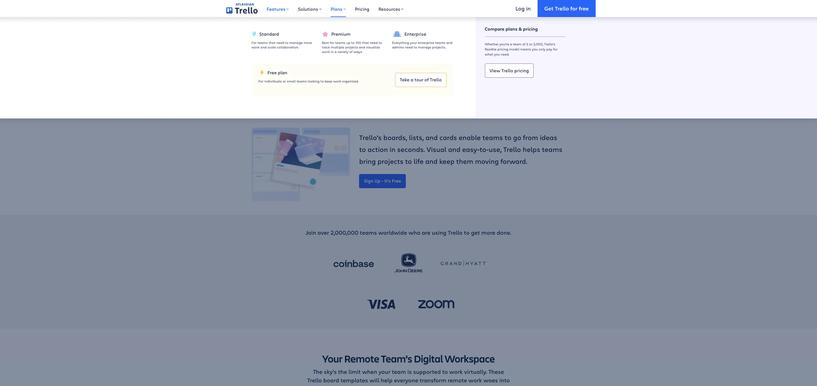 Task type: describe. For each thing, give the bounding box(es) containing it.
flexible
[[485, 47, 497, 51]]

1 vertical spatial you
[[494, 52, 500, 57]]

in inside the trello's boards, lists, and cards enable teams to go from ideas to action in seconds. visual and easy-to-use, trello helps teams bring projects to life and keep them moving forward.
[[390, 145, 396, 154]]

for inside best for teams up to 100 that need to track multiple projects and visualize work in a variety of ways.
[[330, 40, 334, 45]]

looking
[[308, 79, 320, 83]]

worldwide
[[379, 229, 407, 236]]

0 vertical spatial in
[[526, 5, 531, 12]]

workspace
[[445, 352, 495, 365]]

to right back
[[400, 23, 405, 29]]

up
[[375, 178, 381, 184]]

pricing inside whether you're a team of 2 or 2,000, trello's flexible pricing model means you only pay for what you need.
[[498, 47, 509, 51]]

small
[[287, 79, 296, 83]]

log in link
[[509, 0, 538, 17]]

2 vertical spatial a
[[411, 77, 414, 82]]

to inside the from team bonding and brainstorming to meetings and project planning, discover how trello keeps remote teams connected, no matter where they're located around the world.
[[433, 57, 440, 66]]

whether
[[485, 42, 499, 46]]

wins
[[308, 385, 320, 386]]

templates
[[341, 376, 368, 384]]

2,000,000
[[331, 229, 359, 236]]

free plan
[[268, 69, 287, 75]]

for individuals or small teams looking to keep work organized.
[[258, 79, 359, 83]]

ways.
[[354, 49, 363, 54]]

0 horizontal spatial everyone
[[343, 385, 368, 386]]

supported
[[413, 368, 441, 376]]

trello inside your remote team's digital workspace the sky's the limit when your team is supported to work virtually. these trello board templates will help everyone transform remote work woes into wins and set everyone up for success from anywhere, anytime. get inspire
[[307, 376, 322, 384]]

helps
[[523, 145, 541, 154]]

success
[[386, 385, 407, 386]]

virtually.
[[464, 368, 487, 376]]

work left organized.
[[333, 79, 341, 83]]

best
[[322, 40, 329, 45]]

help
[[381, 376, 393, 384]]

premium
[[331, 31, 351, 37]]

you're
[[500, 42, 509, 46]]

plans
[[331, 6, 343, 12]]

sign
[[364, 178, 374, 184]]

the
[[313, 368, 323, 376]]

trello's boards, lists, and cards enable teams to go from ideas to action in seconds. visual and easy-to-use, trello helps teams bring projects to life and keep them moving forward.
[[359, 133, 563, 166]]

how
[[370, 69, 384, 78]]

work down virtually.
[[469, 376, 482, 384]]

0 vertical spatial get
[[545, 5, 554, 12]]

team inside the from team bonding and brainstorming to meetings and project planning, discover how trello keeps remote teams connected, no matter where they're located around the world.
[[325, 57, 342, 66]]

located
[[407, 81, 431, 90]]

are
[[422, 229, 431, 236]]

manage inside everything your enterprise teams and admins need to manage projects.
[[418, 45, 432, 49]]

2,000,
[[534, 42, 544, 46]]

go
[[382, 23, 388, 29]]

of inside whether you're a team of 2 or 2,000, trello's flexible pricing model means you only pay for what you need.
[[523, 42, 526, 46]]

the inside the from team bonding and brainstorming to meetings and project planning, discover how trello keeps remote teams connected, no matter where they're located around the world.
[[457, 81, 468, 90]]

teams right 2,000,000
[[360, 229, 377, 236]]

get trello for free link
[[538, 0, 596, 17]]

and up how
[[372, 57, 384, 66]]

the inside your remote team's digital workspace the sky's the limit when your team is supported to work virtually. these trello board templates will help everyone transform remote work woes into wins and set everyone up for success from anywhere, anytime. get inspire
[[338, 368, 347, 376]]

1 horizontal spatial free
[[392, 178, 401, 184]]

1 vertical spatial solutions
[[419, 23, 439, 29]]

teams inside everything your enterprise teams and admins need to manage projects.
[[435, 40, 446, 45]]

up inside your remote team's digital workspace the sky's the limit when your team is supported to work virtually. these trello board templates will help everyone transform remote work woes into wins and set everyone up for success from anywhere, anytime. get inspire
[[369, 385, 376, 386]]

2 horizontal spatial for
[[371, 36, 391, 54]]

and up visual
[[426, 133, 438, 142]]

< go back to team solutions
[[378, 23, 439, 29]]

life
[[414, 156, 424, 166]]

over
[[318, 229, 329, 236]]

< go back to team solutions link
[[378, 23, 439, 29]]

1 horizontal spatial everyone
[[394, 376, 418, 384]]

&
[[519, 26, 522, 32]]

for inside whether you're a team of 2 or 2,000, trello's flexible pricing model means you only pay for what you need.
[[553, 47, 558, 51]]

teams inside best for teams up to 100 that need to track multiple projects and visualize work in a variety of ways.
[[335, 40, 346, 45]]

to inside 'for teams that need to manage more work and scale collaboration.'
[[285, 40, 289, 45]]

trello inside the view trello pricing link
[[502, 67, 513, 73]]

and down what
[[474, 57, 486, 66]]

everything your enterprise teams and admins need to manage projects.
[[392, 40, 453, 49]]

2
[[527, 42, 529, 46]]

work inside 'for teams that need to manage more work and scale collaboration.'
[[252, 45, 260, 49]]

pricing
[[355, 6, 370, 12]]

trello's inside whether you're a team of 2 or 2,000, trello's flexible pricing model means you only pay for what you need.
[[544, 42, 556, 46]]

to down planning,
[[321, 79, 324, 83]]

for inside your remote team's digital workspace the sky's the limit when your team is supported to work virtually. these trello board templates will help everyone transform remote work woes into wins and set everyone up for success from anywhere, anytime. get inspire
[[377, 385, 385, 386]]

work up anytime.
[[450, 368, 463, 376]]

1 horizontal spatial you
[[532, 47, 538, 51]]

variety
[[338, 49, 349, 54]]

your
[[322, 352, 343, 365]]

lists,
[[409, 133, 424, 142]]

to inside your remote team's digital workspace the sky's the limit when your team is supported to work virtually. these trello board templates will help everyone transform remote work woes into wins and set everyone up for success from anywhere, anytime. get inspire
[[442, 368, 448, 376]]

forward.
[[501, 156, 528, 166]]

no
[[328, 81, 336, 90]]

seconds.
[[397, 145, 425, 154]]

0 horizontal spatial free
[[268, 69, 277, 75]]

individuals
[[264, 79, 282, 83]]

for for free plan
[[258, 79, 264, 83]]

zoom logo image
[[413, 293, 459, 315]]

and inside best for teams up to 100 that need to track multiple projects and visualize work in a variety of ways.
[[359, 45, 365, 49]]

visual
[[427, 145, 447, 154]]

0 horizontal spatial keep
[[325, 79, 332, 83]]

need inside 'for teams that need to manage more work and scale collaboration.'
[[277, 40, 284, 45]]

work inside best for teams up to 100 that need to track multiple projects and visualize work in a variety of ways.
[[322, 49, 330, 54]]

action
[[368, 145, 388, 154]]

visualize
[[366, 45, 380, 49]]

and inside everything your enterprise teams and admins need to manage projects.
[[446, 40, 453, 45]]

remote inside your remote team's digital workspace the sky's the limit when your team is supported to work virtually. these trello board templates will help everyone transform remote work woes into wins and set everyone up for success from anywhere, anytime. get inspire
[[344, 352, 380, 365]]

projects inside the trello's boards, lists, and cards enable teams to go from ideas to action in seconds. visual and easy-to-use, trello helps teams bring projects to life and keep them moving forward.
[[378, 156, 404, 166]]

done.
[[497, 229, 512, 236]]

teams right the small
[[297, 79, 307, 83]]

use,
[[489, 145, 502, 154]]

1 horizontal spatial remote
[[393, 36, 440, 54]]

keeps
[[405, 69, 424, 78]]

trello inside get trello for free link
[[555, 5, 569, 12]]

need.
[[501, 52, 510, 57]]

in inside best for teams up to 100 that need to track multiple projects and visualize work in a variety of ways.
[[331, 49, 334, 54]]

1 horizontal spatial more
[[482, 229, 496, 236]]

and right life
[[425, 156, 438, 166]]

to inside everything your enterprise teams and admins need to manage projects.
[[414, 45, 417, 49]]

visa logo image
[[358, 293, 404, 315]]

organized.
[[342, 79, 359, 83]]

features
[[267, 6, 286, 12]]

to up bring
[[359, 145, 366, 154]]

log in
[[516, 5, 531, 12]]

team
[[406, 23, 418, 29]]

when
[[362, 368, 377, 376]]

grand hyatt logo image
[[441, 252, 487, 275]]

sign up - it's free link
[[359, 174, 406, 188]]

anywhere,
[[423, 385, 450, 386]]

join
[[306, 229, 316, 236]]

boards,
[[384, 133, 407, 142]]

enterprise
[[405, 31, 427, 37]]

scale
[[268, 45, 276, 49]]

teams up "use,"
[[483, 133, 503, 142]]

trello's inside the trello's boards, lists, and cards enable teams to go from ideas to action in seconds. visual and easy-to-use, trello helps teams bring projects to life and keep them moving forward.
[[359, 133, 382, 142]]

plan
[[278, 69, 287, 75]]

1 horizontal spatial of
[[425, 77, 429, 82]]

board
[[324, 376, 339, 384]]

team's
[[381, 352, 412, 365]]

collaboration.
[[277, 45, 299, 49]]

coinbase logo image
[[331, 252, 377, 275]]

plans
[[506, 26, 518, 32]]

world.
[[470, 81, 490, 90]]

view
[[490, 67, 501, 73]]

that inside best for teams up to 100 that need to track multiple projects and visualize work in a variety of ways.
[[362, 40, 369, 45]]

solutions button
[[294, 0, 326, 17]]

it's
[[385, 178, 391, 184]]

free
[[579, 5, 589, 12]]

them
[[456, 156, 474, 166]]

that inside 'for teams that need to manage more work and scale collaboration.'
[[269, 40, 276, 45]]

where
[[361, 81, 382, 90]]



Task type: vqa. For each thing, say whether or not it's contained in the screenshot.
the top Greg Robinson (gregrobinson96) image
no



Task type: locate. For each thing, give the bounding box(es) containing it.
free up individuals
[[268, 69, 277, 75]]

to left 100
[[351, 40, 355, 45]]

0 vertical spatial trello's
[[544, 42, 556, 46]]

team inside your remote team's digital workspace the sky's the limit when your team is supported to work virtually. these trello board templates will help everyone transform remote work woes into wins and set everyone up for success from anywhere, anytime. get inspire
[[392, 368, 406, 376]]

1 horizontal spatial that
[[362, 40, 369, 45]]

1 vertical spatial pricing
[[498, 47, 509, 51]]

0 horizontal spatial up
[[346, 40, 351, 45]]

0 vertical spatial you
[[532, 47, 538, 51]]

1 horizontal spatial manage
[[418, 45, 432, 49]]

1 horizontal spatial solutions
[[419, 23, 439, 29]]

for for standard
[[252, 40, 257, 45]]

to right scale
[[285, 40, 289, 45]]

and inside 'for teams that need to manage more work and scale collaboration.'
[[261, 45, 267, 49]]

1 vertical spatial trello's
[[359, 133, 382, 142]]

2 horizontal spatial team
[[513, 42, 522, 46]]

2 horizontal spatial a
[[510, 42, 512, 46]]

1 vertical spatial your
[[379, 368, 391, 376]]

remote up the around
[[425, 69, 449, 78]]

is
[[408, 368, 412, 376]]

remote
[[425, 69, 449, 78], [448, 376, 467, 384]]

teams
[[442, 36, 481, 54]]

keep down visual
[[440, 156, 455, 166]]

to-
[[480, 145, 489, 154]]

take a tour of trello
[[400, 77, 442, 82]]

0 vertical spatial the
[[457, 81, 468, 90]]

your down enterprise
[[410, 40, 417, 45]]

0 horizontal spatial projects
[[345, 45, 358, 49]]

teams
[[258, 40, 268, 45], [335, 40, 346, 45], [435, 40, 446, 45], [450, 69, 471, 78], [297, 79, 307, 83], [483, 133, 503, 142], [542, 145, 563, 154], [360, 229, 377, 236]]

1 vertical spatial in
[[331, 49, 334, 54]]

will
[[370, 376, 380, 384]]

to left get
[[464, 229, 470, 236]]

1 vertical spatial get
[[476, 385, 486, 386]]

1 horizontal spatial trello's
[[544, 42, 556, 46]]

1 horizontal spatial up
[[369, 385, 376, 386]]

0 vertical spatial remote
[[393, 36, 440, 54]]

0 vertical spatial keep
[[325, 79, 332, 83]]

to left enterprise
[[414, 45, 417, 49]]

1 vertical spatial of
[[350, 49, 353, 54]]

1 that from the left
[[269, 40, 276, 45]]

matter
[[337, 81, 360, 90]]

that down the standard
[[269, 40, 276, 45]]

1 vertical spatial more
[[482, 229, 496, 236]]

1 vertical spatial keep
[[440, 156, 455, 166]]

get right log in
[[545, 5, 554, 12]]

transform
[[420, 376, 447, 384]]

from up helps at the right top of page
[[523, 133, 538, 142]]

atlassian trello image
[[226, 3, 258, 14]]

pricing down you're
[[498, 47, 509, 51]]

log
[[516, 5, 525, 12]]

1 horizontal spatial keep
[[440, 156, 455, 166]]

work down best at the top of the page
[[322, 49, 330, 54]]

the left 'limit'
[[338, 368, 347, 376]]

0 horizontal spatial a
[[335, 49, 337, 54]]

2 that from the left
[[362, 40, 369, 45]]

work
[[252, 45, 260, 49], [322, 49, 330, 54], [333, 79, 341, 83], [450, 368, 463, 376], [469, 376, 482, 384]]

admins
[[392, 45, 404, 49]]

anytime.
[[452, 385, 475, 386]]

2 horizontal spatial of
[[523, 42, 526, 46]]

track
[[322, 45, 330, 49]]

0 vertical spatial free
[[268, 69, 277, 75]]

0 horizontal spatial your
[[379, 368, 391, 376]]

teams down premium
[[335, 40, 346, 45]]

need
[[277, 40, 284, 45], [370, 40, 378, 45], [405, 45, 413, 49]]

for left individuals
[[258, 79, 264, 83]]

need right scale
[[277, 40, 284, 45]]

everyone
[[394, 376, 418, 384], [343, 385, 368, 386]]

1 horizontal spatial a
[[411, 77, 414, 82]]

whether you're a team of 2 or 2,000, trello's flexible pricing model means you only pay for what you need.
[[485, 42, 558, 57]]

tour
[[415, 77, 424, 82]]

they're
[[383, 81, 405, 90]]

up inside best for teams up to 100 that need to track multiple projects and visualize work in a variety of ways.
[[346, 40, 351, 45]]

trello's
[[544, 42, 556, 46], [359, 133, 382, 142]]

1 vertical spatial team
[[325, 57, 342, 66]]

pricing down whether you're a team of 2 or 2,000, trello's flexible pricing model means you only pay for what you need.
[[515, 67, 529, 73]]

need inside everything your enterprise teams and admins need to manage projects.
[[405, 45, 413, 49]]

your remote team's digital workspace the sky's the limit when your team is supported to work virtually. these trello board templates will help everyone transform remote work woes into wins and set everyone up for success from anywhere, anytime. get inspire
[[307, 352, 510, 386]]

resources button
[[374, 0, 408, 17]]

of inside best for teams up to 100 that need to track multiple projects and visualize work in a variety of ways.
[[350, 49, 353, 54]]

to down < at the left top of the page
[[379, 40, 382, 45]]

remote up anytime.
[[448, 376, 467, 384]]

in down boards,
[[390, 145, 396, 154]]

1 vertical spatial remote
[[344, 352, 380, 365]]

2 vertical spatial of
[[425, 77, 429, 82]]

from inside the trello's boards, lists, and cards enable teams to go from ideas to action in seconds. visual and easy-to-use, trello helps teams bring projects to life and keep them moving forward.
[[523, 133, 538, 142]]

get
[[545, 5, 554, 12], [476, 385, 486, 386]]

teams inside 'for teams that need to manage more work and scale collaboration.'
[[258, 40, 268, 45]]

discover
[[341, 69, 368, 78]]

0 vertical spatial projects
[[345, 45, 358, 49]]

a up model
[[510, 42, 512, 46]]

-
[[382, 178, 383, 184]]

teams down ideas
[[542, 145, 563, 154]]

0 vertical spatial remote
[[425, 69, 449, 78]]

free right it's
[[392, 178, 401, 184]]

0 vertical spatial a
[[510, 42, 512, 46]]

0 vertical spatial up
[[346, 40, 351, 45]]

model
[[509, 47, 520, 51]]

a inside best for teams up to 100 that need to track multiple projects and visualize work in a variety of ways.
[[335, 49, 337, 54]]

0 vertical spatial solutions
[[298, 6, 318, 12]]

0 horizontal spatial remote
[[344, 352, 380, 365]]

from down is
[[409, 385, 421, 386]]

keep inside the trello's boards, lists, and cards enable teams to go from ideas to action in seconds. visual and easy-to-use, trello helps teams bring projects to life and keep them moving forward.
[[440, 156, 455, 166]]

0 vertical spatial team
[[513, 42, 522, 46]]

for right best at the top of the page
[[330, 40, 334, 45]]

0 horizontal spatial or
[[283, 79, 286, 83]]

multiple
[[331, 45, 344, 49]]

team inside whether you're a team of 2 or 2,000, trello's flexible pricing model means you only pay for what you need.
[[513, 42, 522, 46]]

these
[[489, 368, 504, 376]]

get down woes
[[476, 385, 486, 386]]

0 vertical spatial from
[[523, 133, 538, 142]]

1 vertical spatial projects
[[378, 156, 404, 166]]

0 horizontal spatial manage
[[290, 40, 303, 45]]

everyone down templates
[[343, 385, 368, 386]]

the left world.
[[457, 81, 468, 90]]

you up project
[[494, 52, 500, 57]]

that
[[269, 40, 276, 45], [362, 40, 369, 45]]

from
[[523, 133, 538, 142], [409, 385, 421, 386]]

teams inside the from team bonding and brainstorming to meetings and project planning, discover how trello keeps remote teams connected, no matter where they're located around the world.
[[450, 69, 471, 78]]

a left variety
[[335, 49, 337, 54]]

and down board
[[322, 385, 332, 386]]

or left the small
[[283, 79, 286, 83]]

best for teams up to 100 that need to track multiple projects and visualize work in a variety of ways.
[[322, 40, 382, 54]]

what
[[485, 52, 494, 57]]

compare plans & pricing
[[485, 26, 538, 32]]

up down the will
[[369, 385, 376, 386]]

0 vertical spatial your
[[410, 40, 417, 45]]

using
[[432, 229, 447, 236]]

0 horizontal spatial of
[[350, 49, 353, 54]]

keep down planning,
[[325, 79, 332, 83]]

more inside 'for teams that need to manage more work and scale collaboration.'
[[304, 40, 312, 45]]

1 horizontal spatial team
[[392, 368, 406, 376]]

team down variety
[[325, 57, 342, 66]]

in right log
[[526, 5, 531, 12]]

connected,
[[473, 69, 507, 78]]

in right the track
[[331, 49, 334, 54]]

1 horizontal spatial in
[[390, 145, 396, 154]]

trello inside take a tour of trello link
[[430, 77, 442, 82]]

0 vertical spatial pricing
[[523, 26, 538, 32]]

bring
[[359, 156, 376, 166]]

around
[[433, 81, 456, 90]]

projects down the "action"
[[378, 156, 404, 166]]

and left scale
[[261, 45, 267, 49]]

0 vertical spatial of
[[523, 42, 526, 46]]

for left admins
[[371, 36, 391, 54]]

teams down meetings
[[450, 69, 471, 78]]

trello inside the trello's boards, lists, and cards enable teams to go from ideas to action in seconds. visual and easy-to-use, trello helps teams bring projects to life and keep them moving forward.
[[504, 145, 521, 154]]

0 horizontal spatial need
[[277, 40, 284, 45]]

enterprise
[[418, 40, 435, 45]]

need right admins
[[405, 45, 413, 49]]

and down cards
[[448, 145, 461, 154]]

projects right the multiple
[[345, 45, 358, 49]]

projects.
[[432, 45, 446, 49]]

0 horizontal spatial team
[[325, 57, 342, 66]]

get trello for free
[[545, 5, 589, 12]]

need inside best for teams up to 100 that need to track multiple projects and visualize work in a variety of ways.
[[370, 40, 378, 45]]

your inside everything your enterprise teams and admins need to manage projects.
[[410, 40, 417, 45]]

bonding
[[344, 57, 370, 66]]

2 horizontal spatial need
[[405, 45, 413, 49]]

team left is
[[392, 368, 406, 376]]

0 horizontal spatial trello's
[[359, 133, 382, 142]]

digital
[[414, 352, 443, 365]]

keep
[[325, 79, 332, 83], [440, 156, 455, 166]]

free
[[268, 69, 277, 75], [392, 178, 401, 184]]

remote inside the from team bonding and brainstorming to meetings and project planning, discover how trello keeps remote teams connected, no matter where they're located around the world.
[[425, 69, 449, 78]]

to
[[400, 23, 405, 29], [285, 40, 289, 45], [351, 40, 355, 45], [379, 40, 382, 45], [414, 45, 417, 49], [433, 57, 440, 66], [321, 79, 324, 83], [505, 133, 512, 142], [359, 145, 366, 154], [405, 156, 412, 166], [464, 229, 470, 236], [442, 368, 448, 376]]

0 horizontal spatial more
[[304, 40, 312, 45]]

more right get
[[482, 229, 496, 236]]

more
[[304, 40, 312, 45], [482, 229, 496, 236]]

plans button
[[326, 0, 351, 17]]

a inside whether you're a team of 2 or 2,000, trello's flexible pricing model means you only pay for what you need.
[[510, 42, 512, 46]]

resources
[[379, 6, 400, 12]]

1 vertical spatial up
[[369, 385, 376, 386]]

of left ways.
[[350, 49, 353, 54]]

from inside your remote team's digital workspace the sky's the limit when your team is supported to work virtually. these trello board templates will help everyone transform remote work woes into wins and set everyone up for success from anywhere, anytime. get inspire
[[409, 385, 421, 386]]

enable
[[459, 133, 481, 142]]

1 horizontal spatial get
[[545, 5, 554, 12]]

for inside 'for teams that need to manage more work and scale collaboration.'
[[252, 40, 257, 45]]

0 vertical spatial everyone
[[394, 376, 418, 384]]

sky's
[[324, 368, 337, 376]]

everyone down is
[[394, 376, 418, 384]]

1 vertical spatial free
[[392, 178, 401, 184]]

0 horizontal spatial get
[[476, 385, 486, 386]]

trello's up the "action"
[[359, 133, 382, 142]]

your up the help
[[379, 368, 391, 376]]

your inside your remote team's digital workspace the sky's the limit when your team is supported to work virtually. these trello board templates will help everyone transform remote work woes into wins and set everyone up for success from anywhere, anytime. get inspire
[[379, 368, 391, 376]]

0 vertical spatial or
[[529, 42, 533, 46]]

1 vertical spatial or
[[283, 79, 286, 83]]

solutions inside solutions dropdown button
[[298, 6, 318, 12]]

1 vertical spatial from
[[409, 385, 421, 386]]

1 horizontal spatial your
[[410, 40, 417, 45]]

limit
[[349, 368, 361, 376]]

1 horizontal spatial the
[[457, 81, 468, 90]]

manage right scale
[[290, 40, 303, 45]]

of left 2
[[523, 42, 526, 46]]

to left life
[[405, 156, 412, 166]]

trello's up pay
[[544, 42, 556, 46]]

for left free
[[571, 5, 578, 12]]

need right 100
[[370, 40, 378, 45]]

0 horizontal spatial for
[[252, 40, 257, 45]]

pricing right &
[[523, 26, 538, 32]]

john deere logo image
[[386, 248, 432, 279]]

1 horizontal spatial from
[[523, 133, 538, 142]]

0 horizontal spatial that
[[269, 40, 276, 45]]

your
[[410, 40, 417, 45], [379, 368, 391, 376]]

projects inside best for teams up to 100 that need to track multiple projects and visualize work in a variety of ways.
[[345, 45, 358, 49]]

2 vertical spatial pricing
[[515, 67, 529, 73]]

go
[[513, 133, 522, 142]]

and right projects.
[[446, 40, 453, 45]]

0 horizontal spatial solutions
[[298, 6, 318, 12]]

for right pay
[[553, 47, 558, 51]]

to down projects.
[[433, 57, 440, 66]]

features button
[[262, 0, 294, 17]]

a left tour
[[411, 77, 414, 82]]

for down the help
[[377, 385, 385, 386]]

team up model
[[513, 42, 522, 46]]

1 horizontal spatial need
[[370, 40, 378, 45]]

0 vertical spatial more
[[304, 40, 312, 45]]

2 vertical spatial team
[[392, 368, 406, 376]]

0 horizontal spatial you
[[494, 52, 500, 57]]

1 vertical spatial a
[[335, 49, 337, 54]]

a
[[510, 42, 512, 46], [335, 49, 337, 54], [411, 77, 414, 82]]

1 horizontal spatial or
[[529, 42, 533, 46]]

brainstorming
[[386, 57, 432, 66]]

2 horizontal spatial in
[[526, 5, 531, 12]]

and inside your remote team's digital workspace the sky's the limit when your team is supported to work virtually. these trello board templates will help everyone transform remote work woes into wins and set everyone up for success from anywhere, anytime. get inspire
[[322, 385, 332, 386]]

woes
[[484, 376, 498, 384]]

0 horizontal spatial from
[[409, 385, 421, 386]]

projects
[[345, 45, 358, 49], [378, 156, 404, 166]]

more left best at the top of the page
[[304, 40, 312, 45]]

get inside your remote team's digital workspace the sky's the limit when your team is supported to work virtually. these trello board templates will help everyone transform remote work woes into wins and set everyone up for success from anywhere, anytime. get inspire
[[476, 385, 486, 386]]

0 horizontal spatial in
[[331, 49, 334, 54]]

manage inside 'for teams that need to manage more work and scale collaboration.'
[[290, 40, 303, 45]]

or right 2
[[529, 42, 533, 46]]

or
[[529, 42, 533, 46], [283, 79, 286, 83]]

or inside whether you're a team of 2 or 2,000, trello's flexible pricing model means you only pay for what you need.
[[529, 42, 533, 46]]

teams right enterprise
[[435, 40, 446, 45]]

1 horizontal spatial projects
[[378, 156, 404, 166]]

manage left projects.
[[418, 45, 432, 49]]

and
[[446, 40, 453, 45], [261, 45, 267, 49], [359, 45, 365, 49], [372, 57, 384, 66], [474, 57, 486, 66], [426, 133, 438, 142], [448, 145, 461, 154], [425, 156, 438, 166], [322, 385, 332, 386]]

you down 2,000,
[[532, 47, 538, 51]]

1 vertical spatial the
[[338, 368, 347, 376]]

pricing
[[523, 26, 538, 32], [498, 47, 509, 51], [515, 67, 529, 73]]

cards
[[440, 133, 457, 142]]

take a tour of trello link
[[395, 73, 447, 87]]

trello inside the from team bonding and brainstorming to meetings and project planning, discover how trello keeps remote teams connected, no matter where they're located around the world.
[[386, 69, 403, 78]]

to left the go
[[505, 133, 512, 142]]

that right 100
[[362, 40, 369, 45]]

to up transform
[[442, 368, 448, 376]]

<
[[378, 23, 381, 29]]

only
[[539, 47, 546, 51]]

pricing link
[[351, 0, 374, 17]]

work left scale
[[252, 45, 260, 49]]

meetings
[[442, 57, 472, 66]]

and left visualize
[[359, 45, 365, 49]]

trello
[[555, 5, 569, 12], [336, 36, 369, 54], [502, 67, 513, 73], [386, 69, 403, 78], [430, 77, 442, 82], [504, 145, 521, 154], [448, 229, 463, 236], [307, 376, 322, 384]]

1 vertical spatial everyone
[[343, 385, 368, 386]]

teams down the standard
[[258, 40, 268, 45]]

of right tour
[[425, 77, 429, 82]]

remote inside your remote team's digital workspace the sky's the limit when your team is supported to work virtually. these trello board templates will help everyone transform remote work woes into wins and set everyone up for success from anywhere, anytime. get inspire
[[448, 376, 467, 384]]

easy-
[[462, 145, 480, 154]]

2 vertical spatial in
[[390, 145, 396, 154]]

up left 100
[[346, 40, 351, 45]]

0 horizontal spatial the
[[338, 368, 347, 376]]

for left scale
[[252, 40, 257, 45]]

1 vertical spatial remote
[[448, 376, 467, 384]]

1 horizontal spatial for
[[258, 79, 264, 83]]

100
[[356, 40, 361, 45]]



